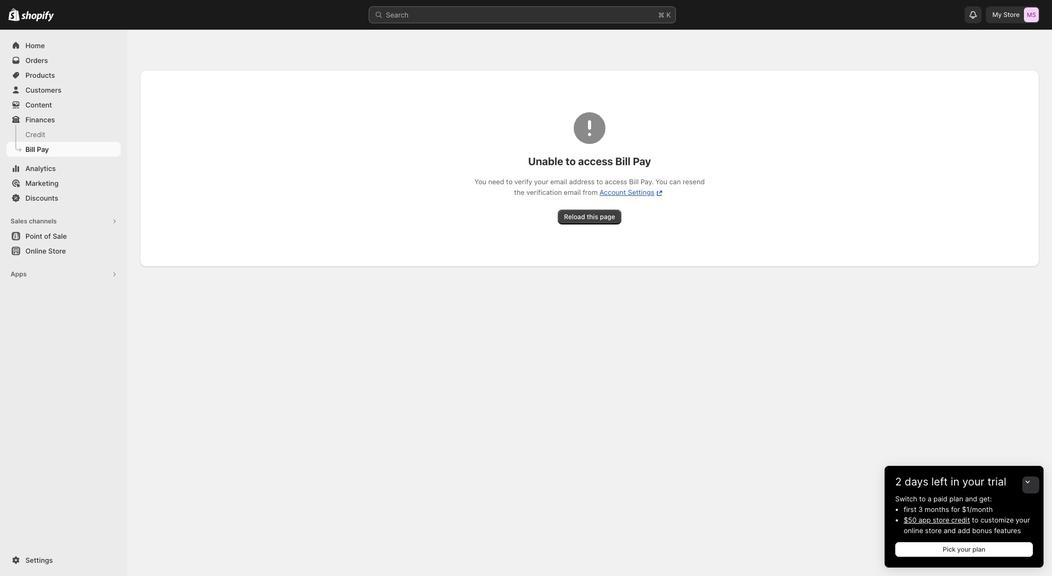 Task type: locate. For each thing, give the bounding box(es) containing it.
customers
[[25, 86, 61, 94]]

1 vertical spatial store
[[926, 527, 942, 535]]

marketing link
[[6, 176, 121, 191]]

store
[[933, 516, 950, 525], [926, 527, 942, 535]]

2 days left in your trial element
[[885, 494, 1044, 568]]

switch
[[896, 495, 918, 504]]

my store
[[993, 11, 1021, 19]]

⌘ k
[[659, 11, 671, 19]]

point of sale button
[[0, 229, 127, 244]]

to down '$1/month'
[[973, 516, 979, 525]]

online store link
[[6, 244, 121, 259]]

your up features
[[1016, 516, 1031, 525]]

my
[[993, 11, 1003, 19]]

pay
[[37, 145, 49, 154]]

and for plan
[[966, 495, 978, 504]]

store down sale
[[48, 247, 66, 256]]

bill pay link
[[6, 142, 121, 157]]

orders link
[[6, 53, 121, 68]]

your right in
[[963, 476, 985, 489]]

store inside "button"
[[48, 247, 66, 256]]

in
[[951, 476, 960, 489]]

store
[[1004, 11, 1021, 19], [48, 247, 66, 256]]

and up '$1/month'
[[966, 495, 978, 504]]

1 horizontal spatial store
[[1004, 11, 1021, 19]]

0 vertical spatial and
[[966, 495, 978, 504]]

0 vertical spatial your
[[963, 476, 985, 489]]

a
[[928, 495, 932, 504]]

to inside 'to customize your online store and add bonus features'
[[973, 516, 979, 525]]

your inside dropdown button
[[963, 476, 985, 489]]

pick your plan
[[944, 546, 986, 554]]

k
[[667, 11, 671, 19]]

store for online store
[[48, 247, 66, 256]]

0 vertical spatial store
[[1004, 11, 1021, 19]]

analytics
[[25, 164, 56, 173]]

discounts
[[25, 194, 58, 203]]

and inside 'to customize your online store and add bonus features'
[[944, 527, 957, 535]]

store right my
[[1004, 11, 1021, 19]]

plan
[[950, 495, 964, 504], [973, 546, 986, 554]]

1 vertical spatial plan
[[973, 546, 986, 554]]

1 vertical spatial to
[[973, 516, 979, 525]]

1 vertical spatial your
[[1016, 516, 1031, 525]]

shopify image
[[8, 8, 20, 21]]

first 3 months for $1/month
[[904, 506, 994, 514]]

and
[[966, 495, 978, 504], [944, 527, 957, 535]]

first
[[904, 506, 917, 514]]

to left a
[[920, 495, 926, 504]]

store down $50 app store credit link
[[926, 527, 942, 535]]

switch to a paid plan and get:
[[896, 495, 993, 504]]

1 vertical spatial store
[[48, 247, 66, 256]]

to
[[920, 495, 926, 504], [973, 516, 979, 525]]

store for my store
[[1004, 11, 1021, 19]]

sales channels button
[[6, 214, 121, 229]]

3
[[919, 506, 924, 514]]

plan up for
[[950, 495, 964, 504]]

and left add on the bottom right of page
[[944, 527, 957, 535]]

sales channels
[[11, 217, 57, 225]]

shopify image
[[21, 11, 54, 22]]

pick
[[944, 546, 956, 554]]

1 horizontal spatial and
[[966, 495, 978, 504]]

get:
[[980, 495, 993, 504]]

1 vertical spatial and
[[944, 527, 957, 535]]

sale
[[53, 232, 67, 241]]

apps
[[11, 270, 27, 278]]

0 horizontal spatial and
[[944, 527, 957, 535]]

your inside 'to customize your online store and add bonus features'
[[1016, 516, 1031, 525]]

discounts link
[[6, 191, 121, 206]]

$50 app store credit
[[904, 516, 971, 525]]

your
[[963, 476, 985, 489], [1016, 516, 1031, 525], [958, 546, 972, 554]]

search
[[386, 11, 409, 19]]

plan down bonus
[[973, 546, 986, 554]]

$50
[[904, 516, 917, 525]]

to customize your online store and add bonus features
[[904, 516, 1031, 535]]

settings link
[[6, 553, 121, 568]]

pick your plan link
[[896, 543, 1034, 558]]

$1/month
[[963, 506, 994, 514]]

0 horizontal spatial to
[[920, 495, 926, 504]]

online store
[[25, 247, 66, 256]]

1 horizontal spatial to
[[973, 516, 979, 525]]

store down months
[[933, 516, 950, 525]]

your right "pick"
[[958, 546, 972, 554]]

left
[[932, 476, 948, 489]]

0 vertical spatial plan
[[950, 495, 964, 504]]

0 horizontal spatial store
[[48, 247, 66, 256]]

home link
[[6, 38, 121, 53]]

2
[[896, 476, 902, 489]]

online
[[904, 527, 924, 535]]

home
[[25, 41, 45, 50]]

features
[[995, 527, 1022, 535]]

point of sale link
[[6, 229, 121, 244]]

of
[[44, 232, 51, 241]]

paid
[[934, 495, 948, 504]]



Task type: vqa. For each thing, say whether or not it's contained in the screenshot.
second list
no



Task type: describe. For each thing, give the bounding box(es) containing it.
online store button
[[0, 244, 127, 259]]

customers link
[[6, 83, 121, 98]]

online
[[25, 247, 46, 256]]

0 vertical spatial to
[[920, 495, 926, 504]]

⌘
[[659, 11, 665, 19]]

and for store
[[944, 527, 957, 535]]

point of sale
[[25, 232, 67, 241]]

credit
[[25, 130, 45, 139]]

orders
[[25, 56, 48, 65]]

settings
[[25, 557, 53, 565]]

2 days left in your trial button
[[885, 467, 1044, 489]]

channels
[[29, 217, 57, 225]]

app
[[919, 516, 932, 525]]

add
[[959, 527, 971, 535]]

$50 app store credit link
[[904, 516, 971, 525]]

1 horizontal spatial plan
[[973, 546, 986, 554]]

marketing
[[25, 179, 59, 188]]

0 horizontal spatial plan
[[950, 495, 964, 504]]

for
[[952, 506, 961, 514]]

customize
[[981, 516, 1015, 525]]

2 days left in your trial
[[896, 476, 1007, 489]]

point
[[25, 232, 42, 241]]

credit
[[952, 516, 971, 525]]

finances link
[[6, 112, 121, 127]]

credit link
[[6, 127, 121, 142]]

trial
[[988, 476, 1007, 489]]

my store image
[[1025, 7, 1040, 22]]

analytics link
[[6, 161, 121, 176]]

finances
[[25, 116, 55, 124]]

0 vertical spatial store
[[933, 516, 950, 525]]

products link
[[6, 68, 121, 83]]

2 vertical spatial your
[[958, 546, 972, 554]]

store inside 'to customize your online store and add bonus features'
[[926, 527, 942, 535]]

bonus
[[973, 527, 993, 535]]

bill
[[25, 145, 35, 154]]

content link
[[6, 98, 121, 112]]

products
[[25, 71, 55, 80]]

sales
[[11, 217, 27, 225]]

apps button
[[6, 267, 121, 282]]

content
[[25, 101, 52, 109]]

months
[[925, 506, 950, 514]]

days
[[905, 476, 929, 489]]

bill pay
[[25, 145, 49, 154]]



